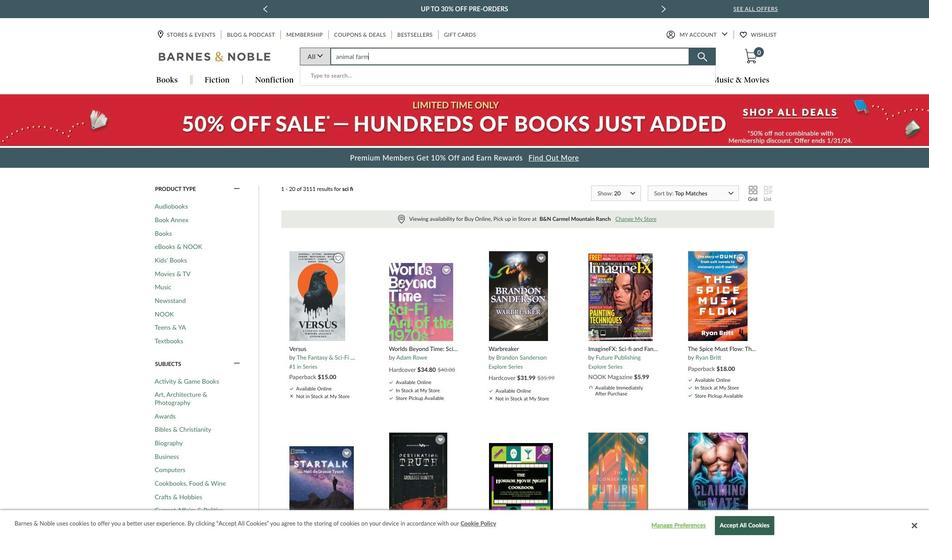Task type: locate. For each thing, give the bounding box(es) containing it.
close modal image
[[290, 395, 293, 398]]

old price was $40.00 element
[[438, 366, 455, 373]]

old price was $35.99 element
[[537, 375, 555, 382]]

close modal image
[[490, 397, 492, 400]]

1 horizontal spatial check image
[[489, 390, 493, 392]]

2 horizontal spatial check image
[[689, 394, 692, 397]]

check image
[[689, 379, 692, 382], [389, 381, 393, 384], [689, 387, 692, 389], [290, 387, 293, 390], [389, 397, 393, 400]]

title: imaginefx: sci-fi and fantasy art magazine, author: future publishing image
[[588, 253, 653, 341]]

down arrow image
[[722, 32, 728, 36]]

list view active image
[[764, 186, 772, 197]]

0 horizontal spatial check image
[[389, 389, 393, 392]]

title: worlds beyond time: sci-fi art of the 1970s, author: adam rowe image
[[389, 263, 454, 341]]

logo image
[[159, 51, 271, 64]]

check image for title: the spice must flow: the story of dune, from cult novels to visionary sci-fi movies, author: ryan britt image
[[689, 379, 692, 382]]

region
[[281, 211, 774, 228]]

None field
[[330, 48, 689, 66]]

check image
[[389, 389, 393, 392], [489, 390, 493, 392], [689, 394, 692, 397]]

Search by Title, Author, Keyword or ISBN text field
[[330, 48, 689, 66]]

50% off thousands of hardcover books. plus, save on toys, games, boxed calendars and more image
[[0, 95, 929, 146]]

title: claiming his mate: a sci-fi alien romance, author: a. g. wilde image
[[688, 432, 748, 523]]

nook n wide image
[[589, 386, 592, 389]]

menu-options list box
[[300, 66, 716, 86]]

main content
[[0, 94, 929, 541]]



Task type: describe. For each thing, give the bounding box(es) containing it.
title: the conservative futurist: how to create the sci-fi world we were promised, author: james pethokoukis image
[[588, 432, 649, 523]]

title: versus, author: the fantasy & sci-fi writers alliance image
[[289, 251, 346, 341]]

privacy alert dialog
[[0, 511, 929, 541]]

grid view active image
[[748, 186, 756, 197]]

title: destination truth: memoirs of a monster hunter, author: josh gates image
[[389, 432, 448, 523]]

search image
[[698, 52, 707, 62]]

title: the spice must flow: the story of dune, from cult novels to visionary sci-fi movies, author: ryan britt image
[[688, 251, 748, 341]]

minus image
[[234, 360, 240, 368]]

title: warbreaker, author: brandon sanderson image
[[488, 251, 549, 341]]

check image for title: versus, author: the fantasy & sci-fi writers alliance image
[[290, 387, 293, 390]]

title: startalk: everything you ever need to know about space travel, sci-fi, the human race, the universe, and beyond, author: neil degrasse tyson image
[[289, 446, 354, 523]]

previous slide / item image
[[263, 5, 268, 13]]

bopis small image
[[398, 215, 405, 224]]

next slide / item image
[[661, 5, 666, 13]]

cart image
[[745, 49, 757, 64]]

user image
[[667, 31, 675, 39]]

title: the horror movie night cookbook: 60 deliciously deadly recipes inspired by iconic slashers, zombie films, psychological thrillers, sci-fi spooks, and more (includes halloween, psycho, jaws, the conjuring, and more), author: richard s. sargent image
[[488, 443, 554, 523]]

check image for 'title: worlds beyond time: sci-fi art of the 1970s, author: adam rowe' image
[[389, 381, 393, 384]]

minus image
[[234, 185, 240, 193]]



Task type: vqa. For each thing, say whether or not it's contained in the screenshot.
main content
yes



